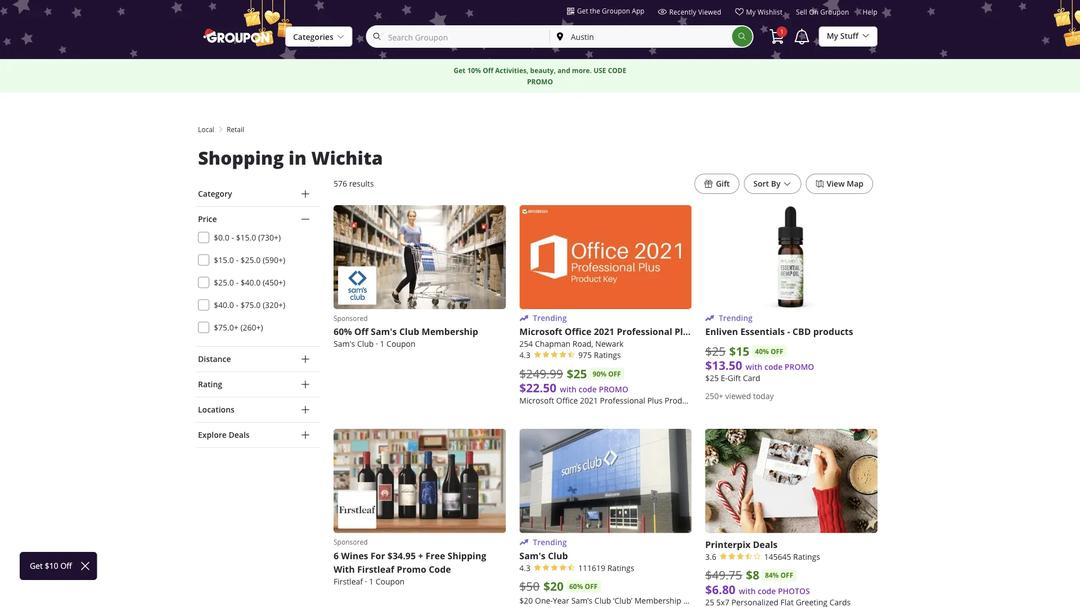 Task type: vqa. For each thing, say whether or not it's contained in the screenshot.


Task type: locate. For each thing, give the bounding box(es) containing it.
$40.0 up $75.0+
[[214, 300, 234, 310]]

0 horizontal spatial my
[[747, 7, 756, 16]]

$25.0 down $15.0 - $25.0 (590+)
[[214, 278, 234, 288]]

1 vertical spatial ratings
[[794, 552, 821, 563]]

1 vertical spatial $15.0
[[214, 255, 234, 265]]

$75.0
[[241, 300, 261, 310]]

2 vertical spatial promo
[[599, 385, 629, 395]]

promo
[[397, 564, 427, 576]]

auto-
[[702, 596, 721, 606]]

groupon for the
[[602, 6, 631, 15]]

get left 10%
[[454, 66, 466, 75]]

with inside $49.75 $8 84% off $6.80 with code photos
[[739, 587, 756, 597]]

newark
[[596, 339, 624, 350]]

0 horizontal spatial promo
[[527, 77, 553, 87]]

· inside sponsored 60% off sam's club membership sam's club    ·    1 coupon
[[376, 339, 378, 350]]

1 vertical spatial 4.3
[[520, 563, 531, 574]]

recently viewed
[[670, 7, 722, 16]]

1 vertical spatial coupon
[[376, 577, 405, 587]]

Search Groupon search field
[[366, 25, 754, 48], [367, 26, 550, 47]]

1 horizontal spatial $15.0
[[236, 232, 256, 243]]

promo up 1pc
[[785, 362, 815, 373]]

firstleaf down "for"
[[357, 564, 395, 576]]

$0.0 - $15.0 (730+)
[[214, 232, 281, 243]]

- for $15.0
[[236, 255, 239, 265]]

plus inside $249.99 $25 90% off $22.50 with code promo microsoft office 2021 professional plus product key - lifetime for windows 1pc
[[648, 396, 663, 407]]

my inside button
[[827, 31, 839, 41]]

recently
[[670, 7, 697, 16]]

help
[[863, 8, 878, 17]]

1 link
[[769, 26, 788, 47]]

ratings for 111619 ratings
[[608, 563, 635, 574]]

off inside $49.75 $8 84% off $6.80 with code photos
[[781, 571, 794, 581]]

sponsored for wines
[[334, 538, 368, 547]]

0 vertical spatial plus
[[675, 326, 694, 338]]

promo down beauty,
[[527, 77, 553, 87]]

$25.0 up $25.0 - $40.0 (450+)
[[241, 255, 261, 265]]

2 vertical spatial ratings
[[608, 563, 635, 574]]

off right 84%
[[781, 571, 794, 581]]

sponsored
[[334, 314, 368, 323], [334, 538, 368, 547]]

categories button
[[285, 26, 353, 47]]

plus left 'enliven'
[[675, 326, 694, 338]]

for
[[748, 396, 758, 407]]

- up the $40.0 - $75.0 (320+)
[[236, 278, 239, 288]]

office up road,
[[565, 326, 592, 338]]

trending up sam's club
[[533, 538, 567, 548]]

my for my wishlist
[[747, 7, 756, 16]]

0 vertical spatial professional
[[617, 326, 673, 338]]

groupon
[[602, 6, 631, 15], [821, 8, 850, 17]]

1 vertical spatial ·
[[365, 577, 367, 587]]

search groupon search field up 10%
[[367, 26, 550, 47]]

with down $8
[[739, 587, 756, 597]]

get inside get 10% off activities, beauty, and more. use code promo
[[454, 66, 466, 75]]

road,
[[573, 339, 594, 350]]

get left the
[[577, 6, 588, 15]]

0 vertical spatial code
[[765, 362, 783, 373]]

0 horizontal spatial $15.0
[[214, 255, 234, 265]]

professional
[[617, 326, 673, 338], [600, 396, 646, 407]]

0 vertical spatial $25.0
[[241, 255, 261, 265]]

plus left product
[[648, 396, 663, 407]]

1 horizontal spatial $20
[[544, 579, 564, 595]]

sam's
[[371, 326, 397, 338], [334, 339, 355, 350], [520, 550, 546, 563]]

0 vertical spatial deals
[[229, 430, 250, 441]]

windows
[[760, 396, 794, 407]]

- for $25.0
[[236, 278, 239, 288]]

groupon image
[[203, 28, 272, 44]]

$6.80
[[706, 582, 736, 598]]

2 horizontal spatial promo
[[785, 362, 815, 373]]

with inside $249.99 $25 90% off $22.50 with code promo microsoft office 2021 professional plus product key - lifetime for windows 1pc
[[560, 385, 577, 395]]

0 horizontal spatial membership
[[422, 326, 479, 338]]

$249.99
[[520, 366, 563, 382]]

$40.0 up $75.0
[[241, 278, 261, 288]]

off for $8
[[781, 571, 794, 581]]

0 horizontal spatial 60%
[[334, 326, 352, 338]]

1 vertical spatial sam's
[[334, 339, 355, 350]]

0 vertical spatial my
[[747, 7, 756, 16]]

1 horizontal spatial off
[[483, 66, 494, 75]]

+
[[418, 550, 424, 563]]

photos
[[778, 587, 810, 597]]

0 horizontal spatial off
[[355, 326, 369, 338]]

$25 down 'enliven'
[[706, 344, 726, 360]]

code down 40%
[[765, 362, 783, 373]]

0 vertical spatial sponsored
[[334, 314, 368, 323]]

sell on groupon link
[[797, 8, 850, 21]]

0 vertical spatial gift
[[716, 179, 730, 189]]

1 horizontal spatial ·
[[376, 339, 378, 350]]

1 vertical spatial get
[[454, 66, 466, 75]]

ratings down newark
[[594, 351, 621, 361]]

$15.0 - $25.0 (590+)
[[214, 255, 286, 265]]

code inside $249.99 $25 90% off $22.50 with code promo microsoft office 2021 professional plus product key - lifetime for windows 1pc
[[579, 385, 597, 395]]

code inside "$25 $15 40% off $13.50 with code promo $25 e-gift card"
[[765, 362, 783, 373]]

off right "90%"
[[609, 370, 621, 379]]

plus inside "microsoft office 2021 professional plus 254 chapman road, newark"
[[675, 326, 694, 338]]

promo for $25
[[599, 385, 629, 395]]

with up card
[[746, 362, 763, 373]]

deals up 145645 at the right bottom of page
[[753, 539, 778, 551]]

groupon inside button
[[602, 6, 631, 15]]

product
[[665, 396, 694, 407]]

-
[[232, 232, 234, 243], [236, 255, 239, 265], [236, 278, 239, 288], [236, 300, 239, 310], [788, 326, 791, 338], [711, 396, 714, 407]]

get for get the groupon app
[[577, 6, 588, 15]]

1 vertical spatial microsoft
[[520, 396, 555, 407]]

code inside $49.75 $8 84% off $6.80 with code photos
[[758, 587, 776, 597]]

0 vertical spatial office
[[565, 326, 592, 338]]

trending up 'enliven'
[[719, 313, 753, 324]]

microsoft inside "microsoft office 2021 professional plus 254 chapman road, newark"
[[520, 326, 563, 338]]

my
[[747, 7, 756, 16], [827, 31, 839, 41]]

$15.0 down the price dropdown button
[[236, 232, 256, 243]]

0 vertical spatial $20
[[544, 579, 564, 595]]

off for $25
[[609, 370, 621, 379]]

groupon right the
[[602, 6, 631, 15]]

2021 up newark
[[594, 326, 615, 338]]

$40.0 - $75.0 (320+)
[[214, 300, 286, 310]]

wines
[[341, 550, 368, 563]]

code
[[608, 66, 627, 75]]

gift left card
[[728, 374, 741, 384]]

0 vertical spatial 60%
[[334, 326, 352, 338]]

plus
[[675, 326, 694, 338], [648, 396, 663, 407]]

2 sponsored from the top
[[334, 538, 368, 547]]

ratings
[[594, 351, 621, 361], [794, 552, 821, 563], [608, 563, 635, 574]]

shipping
[[448, 550, 487, 563]]

gift button
[[695, 174, 740, 194]]

off for 60%
[[355, 326, 369, 338]]

shopping
[[198, 146, 284, 170]]

2 4.3 from the top
[[520, 563, 531, 574]]

2 microsoft from the top
[[520, 396, 555, 407]]

- inside $249.99 $25 90% off $22.50 with code promo microsoft office 2021 professional plus product key - lifetime for windows 1pc
[[711, 396, 714, 407]]

ratings right 111619
[[608, 563, 635, 574]]

promo for $15
[[785, 362, 815, 373]]

2021
[[594, 326, 615, 338], [580, 396, 598, 407]]

lifetime
[[716, 396, 746, 407]]

1 vertical spatial plus
[[648, 396, 663, 407]]

off inside $50 $20 60% off $20 one-year sam's club 'club' membership with auto-renew (new members only)
[[585, 583, 598, 592]]

0 horizontal spatial $25.0
[[214, 278, 234, 288]]

essentials
[[741, 326, 785, 338]]

0 vertical spatial off
[[483, 66, 494, 75]]

$25 left e-
[[706, 374, 719, 384]]

local
[[198, 125, 214, 134]]

off right 40%
[[771, 347, 784, 357]]

- right $0.0
[[232, 232, 234, 243]]

1 horizontal spatial deals
[[753, 539, 778, 551]]

1 horizontal spatial groupon
[[821, 8, 850, 17]]

1 horizontal spatial sam's
[[371, 326, 397, 338]]

breadcrumbs element
[[196, 124, 885, 135]]

stuff
[[841, 31, 859, 41]]

with right $22.50
[[560, 385, 577, 395]]

1 vertical spatial 60%
[[570, 583, 583, 592]]

1 vertical spatial professional
[[600, 396, 646, 407]]

ratings right 145645 at the right bottom of page
[[794, 552, 821, 563]]

code down 84%
[[758, 587, 776, 597]]

price button
[[196, 207, 320, 232]]

$15.0
[[236, 232, 256, 243], [214, 255, 234, 265]]

1 vertical spatial $20
[[520, 596, 533, 606]]

renew
[[721, 596, 746, 606]]

0 horizontal spatial plus
[[648, 396, 663, 407]]

1 vertical spatial $40.0
[[214, 300, 234, 310]]

professional down "90%"
[[600, 396, 646, 407]]

gift left sort
[[716, 179, 730, 189]]

on
[[810, 8, 819, 17]]

1 horizontal spatial get
[[577, 6, 588, 15]]

off inside $249.99 $25 90% off $22.50 with code promo microsoft office 2021 professional plus product key - lifetime for windows 1pc
[[609, 370, 621, 379]]

microsoft down $249.99
[[520, 396, 555, 407]]

promo inside $249.99 $25 90% off $22.50 with code promo microsoft office 2021 professional plus product key - lifetime for windows 1pc
[[599, 385, 629, 395]]

0 vertical spatial promo
[[527, 77, 553, 87]]

code down "90%"
[[579, 385, 597, 395]]

1 vertical spatial 1
[[380, 339, 385, 350]]

my stuff
[[827, 31, 859, 41]]

40%
[[756, 347, 769, 357]]

by
[[772, 179, 781, 189]]

2 horizontal spatial sam's
[[520, 550, 546, 563]]

1 inside sponsored 60% off sam's club membership sam's club    ·    1 coupon
[[380, 339, 385, 350]]

1 vertical spatial sponsored
[[334, 538, 368, 547]]

off inside sponsored 60% off sam's club membership sam's club    ·    1 coupon
[[355, 326, 369, 338]]

0 vertical spatial 4.3
[[520, 351, 531, 361]]

sponsored inside sponsored 6 wines for $34.95 + free shipping with firstleaf promo code firstleaf    ·    1 coupon
[[334, 538, 368, 547]]

1 vertical spatial deals
[[753, 539, 778, 551]]

0 vertical spatial membership
[[422, 326, 479, 338]]

2021 down "90%"
[[580, 396, 598, 407]]

1 vertical spatial promo
[[785, 362, 815, 373]]

club
[[399, 326, 420, 338], [357, 339, 374, 350], [548, 550, 568, 563], [595, 596, 612, 606]]

0 vertical spatial get
[[577, 6, 588, 15]]

- right key
[[711, 396, 714, 407]]

off inside "$25 $15 40% off $13.50 with code promo $25 e-gift card"
[[771, 347, 784, 357]]

office inside "microsoft office 2021 professional plus 254 chapman road, newark"
[[565, 326, 592, 338]]

4.3 up the $50
[[520, 563, 531, 574]]

trending up the 'chapman'
[[533, 313, 567, 324]]

3.6
[[706, 552, 717, 563]]

my for my stuff
[[827, 31, 839, 41]]

with inside $50 $20 60% off $20 one-year sam's club 'club' membership with auto-renew (new members only)
[[684, 596, 700, 606]]

- left $75.0
[[236, 300, 239, 310]]

0 vertical spatial $40.0
[[241, 278, 261, 288]]

$20 down the $50
[[520, 596, 533, 606]]

firstleaf down with
[[334, 577, 363, 587]]

2 vertical spatial 1
[[369, 577, 374, 587]]

0 vertical spatial ·
[[376, 339, 378, 350]]

1 horizontal spatial plus
[[675, 326, 694, 338]]

1 vertical spatial my
[[827, 31, 839, 41]]

1 vertical spatial off
[[355, 326, 369, 338]]

0 horizontal spatial groupon
[[602, 6, 631, 15]]

$25 down "975"
[[567, 366, 587, 382]]

microsoft up the 'chapman'
[[520, 326, 563, 338]]

2 vertical spatial code
[[758, 587, 776, 597]]

1 vertical spatial 2021
[[580, 396, 598, 407]]

$25.0 - $40.0 (450+)
[[214, 278, 286, 288]]

0 vertical spatial sam's
[[371, 326, 397, 338]]

firstleaf
[[357, 564, 395, 576], [334, 577, 363, 587]]

1 4.3 from the top
[[520, 351, 531, 361]]

0 horizontal spatial 1
[[369, 577, 374, 587]]

promo inside "$25 $15 40% off $13.50 with code promo $25 e-gift card"
[[785, 362, 815, 373]]

$20 up the year
[[544, 579, 564, 595]]

office
[[565, 326, 592, 338], [557, 396, 578, 407]]

0 horizontal spatial get
[[454, 66, 466, 75]]

0 vertical spatial 2021
[[594, 326, 615, 338]]

- left cbd at bottom right
[[788, 326, 791, 338]]

off up sam's
[[585, 583, 598, 592]]

$13.50
[[706, 358, 743, 374]]

1 horizontal spatial 60%
[[570, 583, 583, 592]]

60% inside sponsored 60% off sam's club membership sam's club    ·    1 coupon
[[334, 326, 352, 338]]

sell on groupon
[[797, 8, 850, 17]]

1 vertical spatial membership
[[635, 596, 682, 606]]

0 horizontal spatial ·
[[365, 577, 367, 587]]

professional up newark
[[617, 326, 673, 338]]

microsoft
[[520, 326, 563, 338], [520, 396, 555, 407]]

254
[[520, 339, 533, 350]]

deals inside dropdown button
[[229, 430, 250, 441]]

ratings for 975 ratings
[[594, 351, 621, 361]]

gift inside gift button
[[716, 179, 730, 189]]

off inside get 10% off activities, beauty, and more. use code promo
[[483, 66, 494, 75]]

sponsored 6 wines for $34.95 + free shipping with firstleaf promo code firstleaf    ·    1 coupon
[[334, 538, 487, 587]]

60%
[[334, 326, 352, 338], [570, 583, 583, 592]]

0 vertical spatial firstleaf
[[357, 564, 395, 576]]

sponsored inside sponsored 60% off sam's club membership sam's club    ·    1 coupon
[[334, 314, 368, 323]]

get the groupon app
[[577, 6, 645, 15]]

deals for explore deals
[[229, 430, 250, 441]]

my left 'stuff'
[[827, 31, 839, 41]]

office down $249.99
[[557, 396, 578, 407]]

groupon right on
[[821, 8, 850, 17]]

1 vertical spatial code
[[579, 385, 597, 395]]

0 horizontal spatial deals
[[229, 430, 250, 441]]

trending
[[533, 313, 567, 324], [719, 313, 753, 324], [533, 538, 567, 548]]

with
[[746, 362, 763, 373], [560, 385, 577, 395], [739, 587, 756, 597], [684, 596, 700, 606]]

1
[[781, 28, 784, 35], [380, 339, 385, 350], [369, 577, 374, 587]]

1 horizontal spatial membership
[[635, 596, 682, 606]]

promo down "90%"
[[599, 385, 629, 395]]

1 sponsored from the top
[[334, 314, 368, 323]]

get inside button
[[577, 6, 588, 15]]

my left wishlist
[[747, 7, 756, 16]]

code for $8
[[758, 587, 776, 597]]

key
[[696, 396, 709, 407]]

1 microsoft from the top
[[520, 326, 563, 338]]

0 vertical spatial 1
[[781, 28, 784, 35]]

- down $0.0 - $15.0 (730+)
[[236, 255, 239, 265]]

0 vertical spatial microsoft
[[520, 326, 563, 338]]

ratings for 145645 ratings
[[794, 552, 821, 563]]

promo inside get 10% off activities, beauty, and more. use code promo
[[527, 77, 553, 87]]

$15.0 down $0.0
[[214, 255, 234, 265]]

· inside sponsored 6 wines for $34.95 + free shipping with firstleaf promo code firstleaf    ·    1 coupon
[[365, 577, 367, 587]]

promo
[[527, 77, 553, 87], [785, 362, 815, 373], [599, 385, 629, 395]]

with inside "$25 $15 40% off $13.50 with code promo $25 e-gift card"
[[746, 362, 763, 373]]

1 horizontal spatial 1
[[380, 339, 385, 350]]

0 vertical spatial coupon
[[387, 339, 416, 350]]

250+
[[706, 392, 724, 402]]

gift inside "$25 $15 40% off $13.50 with code promo $25 e-gift card"
[[728, 374, 741, 384]]

code
[[429, 564, 451, 576]]

1 horizontal spatial $40.0
[[241, 278, 261, 288]]

membership inside $50 $20 60% off $20 one-year sam's club 'club' membership with auto-renew (new members only)
[[635, 596, 682, 606]]

deals right explore at the bottom of the page
[[229, 430, 250, 441]]

groupon for on
[[821, 8, 850, 17]]

2021 inside $249.99 $25 90% off $22.50 with code promo microsoft office 2021 professional plus product key - lifetime for windows 1pc
[[580, 396, 598, 407]]

$8
[[746, 568, 760, 584]]

get
[[577, 6, 588, 15], [454, 66, 466, 75]]

2 vertical spatial sam's
[[520, 550, 546, 563]]

1 vertical spatial office
[[557, 396, 578, 407]]

trending for enliven essentials - cbd products
[[719, 313, 753, 324]]

activities,
[[495, 66, 529, 75]]

1 horizontal spatial promo
[[599, 385, 629, 395]]

with left auto-
[[684, 596, 700, 606]]

1 vertical spatial gift
[[728, 374, 741, 384]]

$15
[[730, 343, 750, 360]]

1 horizontal spatial my
[[827, 31, 839, 41]]

sell
[[797, 8, 808, 17]]

cbd
[[793, 326, 811, 338]]

4.3 down 254
[[520, 351, 531, 361]]

0 vertical spatial ratings
[[594, 351, 621, 361]]

more.
[[572, 66, 592, 75]]

price list
[[198, 231, 320, 338]]

chapman
[[535, 339, 571, 350]]



Task type: describe. For each thing, give the bounding box(es) containing it.
deals for printerpix deals
[[753, 539, 778, 551]]

145645
[[765, 552, 792, 563]]

$49.75
[[706, 568, 743, 584]]

my wishlist
[[747, 7, 783, 16]]

250+ viewed today
[[706, 392, 774, 402]]

4.3 for 975 ratings
[[520, 351, 531, 361]]

4.3 for 111619 ratings
[[520, 563, 531, 574]]

today
[[754, 392, 774, 402]]

trending for sam's club
[[533, 538, 567, 548]]

categories
[[293, 32, 334, 42]]

microsoft office 2021 professional plus 254 chapman road, newark
[[520, 326, 694, 350]]

get for get 10% off activities, beauty, and more. use code promo
[[454, 66, 466, 75]]

1 vertical spatial $25.0
[[214, 278, 234, 288]]

distance button
[[196, 347, 320, 372]]

for
[[371, 550, 385, 563]]

1pc
[[796, 396, 810, 407]]

locations
[[198, 405, 235, 415]]

1 vertical spatial firstleaf
[[334, 577, 363, 587]]

$50
[[520, 579, 540, 595]]

'club'
[[614, 596, 633, 606]]

and
[[558, 66, 571, 75]]

notifications inbox image
[[794, 28, 812, 46]]

1 unread items element
[[777, 26, 788, 37]]

off for $15
[[771, 347, 784, 357]]

576
[[334, 179, 347, 189]]

111619 ratings
[[579, 563, 635, 574]]

rating
[[198, 380, 222, 390]]

card
[[743, 374, 761, 384]]

- for $0.0
[[232, 232, 234, 243]]

viewed
[[699, 7, 722, 16]]

10%
[[468, 66, 481, 75]]

975 ratings
[[579, 351, 621, 361]]

Austin search field
[[550, 26, 733, 47]]

price
[[198, 214, 217, 225]]

club inside $50 $20 60% off $20 one-year sam's club 'club' membership with auto-renew (new members only)
[[595, 596, 612, 606]]

retail
[[227, 125, 244, 134]]

search element
[[733, 26, 753, 47]]

view map button
[[806, 174, 874, 194]]

coupon inside sponsored 60% off sam's club membership sam's club    ·    1 coupon
[[387, 339, 416, 350]]

$75.0+ (260+)
[[214, 323, 263, 333]]

1 horizontal spatial $25.0
[[241, 255, 261, 265]]

distance
[[198, 354, 231, 365]]

with for $15
[[746, 362, 763, 373]]

90%
[[593, 370, 607, 379]]

0 horizontal spatial $40.0
[[214, 300, 234, 310]]

locations button
[[196, 398, 320, 423]]

2021 inside "microsoft office 2021 professional plus 254 chapman road, newark"
[[594, 326, 615, 338]]

off for $20
[[585, 583, 598, 592]]

$34.95
[[388, 550, 416, 563]]

professional inside "microsoft office 2021 professional plus 254 chapman road, newark"
[[617, 326, 673, 338]]

printerpix
[[706, 539, 751, 551]]

(590+)
[[263, 255, 286, 265]]

with for $25
[[560, 385, 577, 395]]

2 horizontal spatial 1
[[781, 28, 784, 35]]

wichita
[[311, 146, 383, 170]]

sponsored for off
[[334, 314, 368, 323]]

use
[[594, 66, 607, 75]]

beauty,
[[531, 66, 556, 75]]

trending for microsoft office 2021 professional plus
[[533, 313, 567, 324]]

off for 10%
[[483, 66, 494, 75]]

professional inside $249.99 $25 90% off $22.50 with code promo microsoft office 2021 professional plus product key - lifetime for windows 1pc
[[600, 396, 646, 407]]

search image
[[738, 32, 747, 41]]

enliven
[[706, 326, 739, 338]]

view
[[827, 179, 845, 189]]

enliven essentials - cbd products
[[706, 326, 854, 338]]

year
[[553, 596, 570, 606]]

local link
[[198, 124, 214, 135]]

office inside $249.99 $25 90% off $22.50 with code promo microsoft office 2021 professional plus product key - lifetime for windows 1pc
[[557, 396, 578, 407]]

coupon inside sponsored 6 wines for $34.95 + free shipping with firstleaf promo code firstleaf    ·    1 coupon
[[376, 577, 405, 587]]

explore deals button
[[196, 423, 320, 448]]

(450+)
[[263, 278, 286, 288]]

$25 inside $249.99 $25 90% off $22.50 with code promo microsoft office 2021 professional plus product key - lifetime for windows 1pc
[[567, 366, 587, 382]]

membership inside sponsored 60% off sam's club membership sam's club    ·    1 coupon
[[422, 326, 479, 338]]

$50 $20 60% off $20 one-year sam's club 'club' membership with auto-renew (new members only)
[[520, 579, 825, 606]]

576 results
[[334, 179, 374, 189]]

explore
[[198, 430, 227, 441]]

category button
[[196, 182, 320, 207]]

(new
[[748, 596, 767, 606]]

microsoft inside $249.99 $25 90% off $22.50 with code promo microsoft office 2021 professional plus product key - lifetime for windows 1pc
[[520, 396, 555, 407]]

with
[[334, 564, 355, 576]]

only)
[[806, 596, 825, 606]]

code for $15
[[765, 362, 783, 373]]

6
[[334, 550, 339, 563]]

sam's club
[[520, 550, 568, 563]]

with for $8
[[739, 587, 756, 597]]

60% inside $50 $20 60% off $20 one-year sam's club 'club' membership with auto-renew (new members only)
[[570, 583, 583, 592]]

get the groupon app button
[[567, 6, 645, 16]]

search groupon search field up and
[[366, 25, 754, 48]]

$249.99 $25 90% off $22.50 with code promo microsoft office 2021 professional plus product key - lifetime for windows 1pc
[[520, 366, 810, 407]]

84%
[[766, 571, 779, 581]]

0 horizontal spatial $20
[[520, 596, 533, 606]]

111619
[[579, 563, 606, 574]]

$75.0+
[[214, 323, 239, 333]]

view map
[[827, 179, 864, 189]]

map
[[847, 179, 864, 189]]

viewed
[[726, 392, 752, 402]]

my wishlist link
[[735, 7, 783, 21]]

1 inside sponsored 6 wines for $34.95 + free shipping with firstleaf promo code firstleaf    ·    1 coupon
[[369, 577, 374, 587]]

my stuff button
[[819, 26, 878, 47]]

category
[[198, 189, 232, 199]]

- for $40.0
[[236, 300, 239, 310]]

results
[[349, 179, 374, 189]]

0 horizontal spatial sam's
[[334, 339, 355, 350]]

$49.75 $8 84% off $6.80 with code photos
[[706, 568, 810, 598]]

0 vertical spatial $15.0
[[236, 232, 256, 243]]

rating button
[[196, 373, 320, 397]]

e-
[[721, 374, 728, 384]]

sort by
[[754, 179, 781, 189]]

code for $25
[[579, 385, 597, 395]]

members
[[769, 596, 804, 606]]

shopping in wichita
[[198, 146, 383, 170]]

the
[[590, 6, 601, 15]]

$22.50
[[520, 380, 557, 397]]

products
[[814, 326, 854, 338]]



